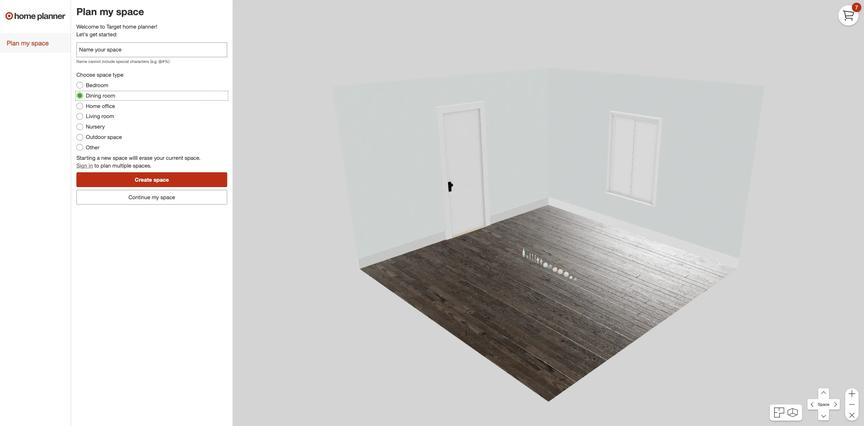 Task type: describe. For each thing, give the bounding box(es) containing it.
1 horizontal spatial plan
[[76, 5, 97, 18]]

cannot
[[88, 59, 101, 64]]

living
[[86, 113, 100, 120]]

nursery
[[86, 123, 105, 130]]

name
[[76, 59, 87, 64]]

Living room radio
[[76, 113, 83, 120]]

a
[[97, 155, 100, 161]]

continue
[[129, 194, 150, 201]]

living room
[[86, 113, 114, 120]]

willl
[[129, 155, 138, 161]]

to inside starting a new space willl erase your current space. sign in to plan multiple spaces.
[[94, 162, 99, 169]]

front view button icon image
[[788, 409, 798, 418]]

type
[[113, 71, 124, 78]]

2 vertical spatial my
[[152, 194, 159, 201]]

multiple
[[112, 162, 132, 169]]

home office
[[86, 103, 115, 109]]

plan inside button
[[7, 39, 19, 47]]

dining room
[[86, 92, 115, 99]]

space
[[819, 402, 830, 407]]

erase
[[139, 155, 153, 161]]

plan my space button
[[0, 33, 71, 53]]

space right outdoor
[[107, 134, 122, 141]]

get
[[90, 31, 97, 38]]

continue my space button
[[76, 190, 227, 205]]

Bedroom radio
[[76, 82, 83, 89]]

target
[[107, 23, 121, 30]]

bedroom
[[86, 82, 108, 89]]

space inside starting a new space willl erase your current space. sign in to plan multiple spaces.
[[113, 155, 127, 161]]

welcome to target home planner! let's get started:
[[76, 23, 157, 38]]

dining
[[86, 92, 101, 99]]

in
[[89, 162, 93, 169]]

0 vertical spatial plan my space
[[76, 5, 144, 18]]

space down create space button
[[161, 194, 175, 201]]

Dining room radio
[[76, 92, 83, 99]]

home planner landing page image
[[5, 5, 65, 27]]

1 horizontal spatial my
[[100, 5, 114, 18]]

your
[[154, 155, 165, 161]]

tilt camera up 30° image
[[819, 389, 830, 400]]

starting
[[76, 155, 95, 161]]

space inside button
[[154, 176, 169, 183]]

home
[[86, 103, 100, 109]]

space down home planner landing page image
[[31, 39, 49, 47]]

choose space type
[[76, 71, 124, 78]]

Other radio
[[76, 144, 83, 151]]

spaces.
[[133, 162, 152, 169]]

top view button icon image
[[775, 408, 785, 418]]



Task type: vqa. For each thing, say whether or not it's contained in the screenshot.
"Add to cart"
no



Task type: locate. For each thing, give the bounding box(es) containing it.
create space
[[135, 176, 169, 183]]

my
[[100, 5, 114, 18], [21, 39, 30, 47], [152, 194, 159, 201]]

to
[[100, 23, 105, 30], [94, 162, 99, 169]]

space up home
[[116, 5, 144, 18]]

new
[[101, 155, 111, 161]]

Nursery radio
[[76, 124, 83, 130]]

Home office radio
[[76, 103, 83, 110]]

choose
[[76, 71, 95, 78]]

0 horizontal spatial to
[[94, 162, 99, 169]]

home
[[123, 23, 136, 30]]

other
[[86, 144, 100, 151]]

sign
[[76, 162, 87, 169]]

pan camera left 30° image
[[808, 399, 819, 410]]

0 vertical spatial my
[[100, 5, 114, 18]]

1 vertical spatial to
[[94, 162, 99, 169]]

1 horizontal spatial to
[[100, 23, 105, 30]]

1 vertical spatial my
[[21, 39, 30, 47]]

1 vertical spatial room
[[102, 113, 114, 120]]

1 vertical spatial plan
[[7, 39, 19, 47]]

space up multiple
[[113, 155, 127, 161]]

(e.g.
[[150, 59, 157, 64]]

Outdoor space radio
[[76, 134, 83, 141]]

plan my space up target
[[76, 5, 144, 18]]

my up target
[[100, 5, 114, 18]]

0 vertical spatial plan
[[76, 5, 97, 18]]

to inside welcome to target home planner! let's get started:
[[100, 23, 105, 30]]

started:
[[99, 31, 118, 38]]

my down home planner landing page image
[[21, 39, 30, 47]]

create
[[135, 176, 152, 183]]

plan my space
[[76, 5, 144, 18], [7, 39, 49, 47]]

1 horizontal spatial plan my space
[[76, 5, 144, 18]]

1 vertical spatial plan my space
[[7, 39, 49, 47]]

plan my space down home planner landing page image
[[7, 39, 49, 47]]

sign in button
[[76, 162, 93, 170]]

to up the started:
[[100, 23, 105, 30]]

pan camera right 30° image
[[830, 399, 841, 410]]

office
[[102, 103, 115, 109]]

create space button
[[76, 172, 227, 187]]

starting a new space willl erase your current space. sign in to plan multiple spaces.
[[76, 155, 201, 169]]

0 horizontal spatial plan my space
[[7, 39, 49, 47]]

welcome
[[76, 23, 99, 30]]

planner!
[[138, 23, 157, 30]]

plan my space inside button
[[7, 39, 49, 47]]

plan
[[76, 5, 97, 18], [7, 39, 19, 47]]

space up "bedroom"
[[97, 71, 111, 78]]

my right continue
[[152, 194, 159, 201]]

0 vertical spatial room
[[103, 92, 115, 99]]

space.
[[185, 155, 201, 161]]

plan
[[101, 162, 111, 169]]

current
[[166, 155, 183, 161]]

let's
[[76, 31, 88, 38]]

space right create
[[154, 176, 169, 183]]

include
[[102, 59, 115, 64]]

name cannot include special characters (e.g. @#%)
[[76, 59, 170, 64]]

outdoor space
[[86, 134, 122, 141]]

7
[[856, 4, 859, 11]]

0 horizontal spatial plan
[[7, 39, 19, 47]]

special
[[116, 59, 129, 64]]

space
[[116, 5, 144, 18], [31, 39, 49, 47], [97, 71, 111, 78], [107, 134, 122, 141], [113, 155, 127, 161], [154, 176, 169, 183], [161, 194, 175, 201]]

characters
[[130, 59, 149, 64]]

room for living room
[[102, 113, 114, 120]]

0 vertical spatial to
[[100, 23, 105, 30]]

room for dining room
[[103, 92, 115, 99]]

2 horizontal spatial my
[[152, 194, 159, 201]]

to right in
[[94, 162, 99, 169]]

tilt camera down 30° image
[[819, 410, 830, 421]]

room
[[103, 92, 115, 99], [102, 113, 114, 120]]

room up office
[[103, 92, 115, 99]]

None text field
[[76, 42, 227, 57]]

7 button
[[839, 3, 862, 26]]

@#%)
[[159, 59, 170, 64]]

continue my space
[[129, 194, 175, 201]]

room down office
[[102, 113, 114, 120]]

outdoor
[[86, 134, 106, 141]]

0 horizontal spatial my
[[21, 39, 30, 47]]



